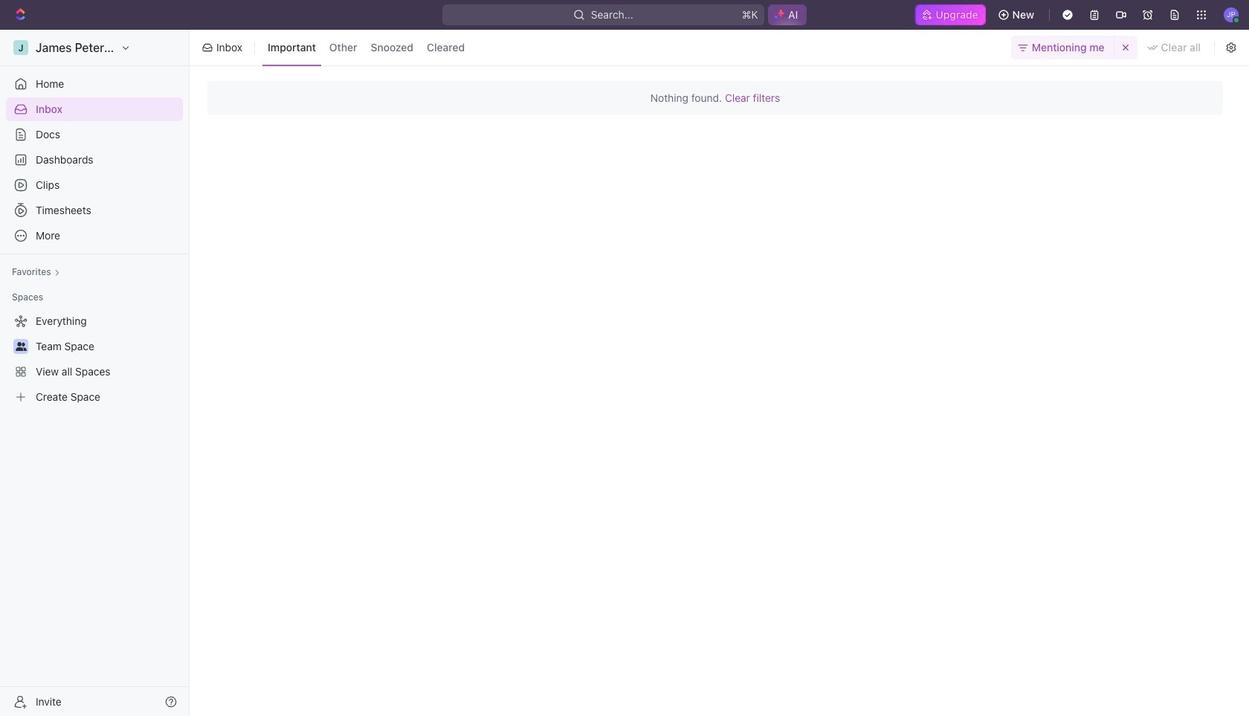 Task type: describe. For each thing, give the bounding box(es) containing it.
user group image
[[15, 342, 26, 351]]

sidebar navigation
[[0, 30, 193, 716]]



Task type: locate. For each thing, give the bounding box(es) containing it.
james peterson's workspace, , element
[[13, 40, 28, 55]]

tree inside sidebar navigation
[[6, 309, 183, 409]]

tree
[[6, 309, 183, 409]]

tab list
[[260, 27, 473, 68]]



Task type: vqa. For each thing, say whether or not it's contained in the screenshot.
TO DO
no



